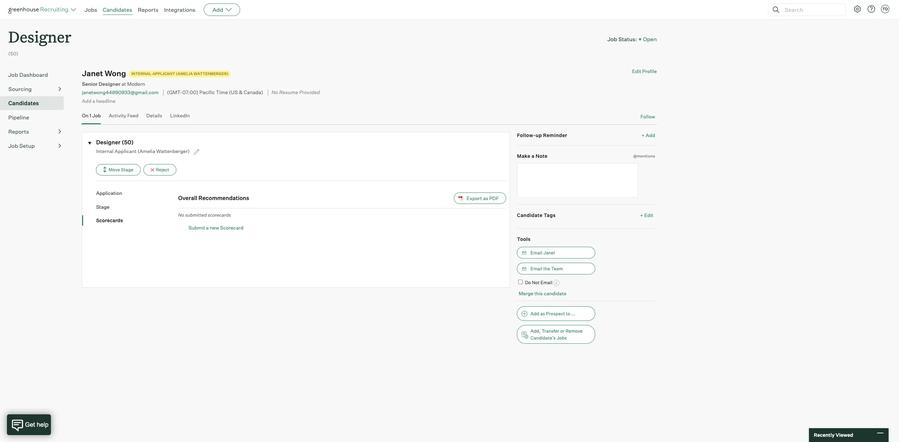 Task type: vqa. For each thing, say whether or not it's contained in the screenshot.
No submitted scorecards
yes



Task type: describe. For each thing, give the bounding box(es) containing it.
email janet button
[[517, 247, 596, 259]]

pipeline
[[8, 114, 29, 121]]

no submitted scorecards
[[178, 213, 231, 218]]

designer link
[[8, 19, 71, 48]]

activity
[[109, 113, 126, 119]]

&
[[239, 90, 243, 96]]

add button
[[204, 3, 240, 16]]

senior
[[82, 81, 98, 87]]

scorecard
[[220, 225, 244, 231]]

prospect
[[546, 311, 565, 317]]

+ edit link
[[639, 211, 656, 220]]

job dashboard
[[8, 71, 48, 78]]

setup
[[19, 143, 35, 149]]

linkedin link
[[170, 113, 190, 123]]

email the team
[[531, 266, 563, 272]]

jobs link
[[85, 6, 97, 13]]

submit a new scorecard link
[[189, 225, 507, 231]]

1 vertical spatial stage
[[96, 204, 110, 210]]

export
[[467, 196, 482, 201]]

0 vertical spatial edit
[[633, 68, 642, 74]]

0 vertical spatial wattenberger)
[[194, 71, 229, 76]]

designer for designer (50)
[[96, 139, 121, 146]]

move
[[109, 167, 120, 173]]

time
[[216, 90, 228, 96]]

0 vertical spatial janet
[[82, 69, 103, 78]]

activity feed link
[[109, 113, 139, 123]]

0 vertical spatial (50)
[[8, 51, 18, 57]]

application link
[[96, 190, 178, 197]]

a for submit
[[206, 225, 209, 231]]

on 1 job link
[[82, 113, 101, 123]]

team
[[552, 266, 563, 272]]

merge this candidate link
[[519, 291, 567, 297]]

merge this candidate
[[519, 291, 567, 297]]

candidate's
[[531, 336, 556, 341]]

recently viewed
[[814, 433, 854, 439]]

merge
[[519, 291, 534, 297]]

scorecards link
[[96, 217, 178, 224]]

new
[[210, 225, 219, 231]]

this
[[535, 291, 543, 297]]

janetwong44890933@gmail.com link
[[82, 90, 159, 96]]

submit
[[189, 225, 205, 231]]

(gmt-07:00) pacific time (us & canada)
[[167, 90, 263, 96]]

@mentions link
[[634, 153, 656, 160]]

status:
[[619, 36, 637, 43]]

janet wong
[[82, 69, 126, 78]]

1 vertical spatial wattenberger)
[[156, 148, 190, 154]]

stage inside 'button'
[[121, 167, 133, 173]]

Do Not Email checkbox
[[519, 280, 523, 285]]

pacific
[[200, 90, 215, 96]]

as for export
[[483, 196, 489, 201]]

application
[[96, 190, 122, 196]]

email the team button
[[517, 263, 596, 275]]

job for job dashboard
[[8, 71, 18, 78]]

stage link
[[96, 204, 178, 210]]

email janet
[[531, 250, 556, 256]]

note
[[536, 153, 548, 159]]

candidate
[[517, 212, 543, 218]]

canada)
[[244, 90, 263, 96]]

follow link
[[641, 113, 656, 120]]

1 horizontal spatial (amelia
[[176, 71, 193, 76]]

@mentions
[[634, 154, 656, 159]]

td button
[[882, 5, 890, 13]]

add as prospect to ... button
[[517, 307, 596, 321]]

1 horizontal spatial candidates link
[[103, 6, 132, 13]]

no for no submitted scorecards
[[178, 213, 184, 218]]

scorecards
[[208, 213, 231, 218]]

0 vertical spatial reports link
[[138, 6, 159, 13]]

at
[[122, 81, 126, 87]]

jobs inside add, transfer or remove candidate's jobs
[[557, 336, 567, 341]]

a for add
[[92, 98, 95, 104]]

senior designer at modern
[[82, 81, 145, 87]]

submit a new scorecard
[[189, 225, 244, 231]]

07:00)
[[182, 90, 198, 96]]

0 vertical spatial internal applicant (amelia wattenberger)
[[131, 71, 229, 76]]

modern
[[127, 81, 145, 87]]

wong
[[105, 69, 126, 78]]

integrations link
[[164, 6, 196, 13]]

candidate
[[544, 291, 567, 297]]

job inside "link"
[[92, 113, 101, 119]]

no resume provided
[[272, 90, 320, 96]]

do not email
[[525, 280, 553, 286]]

(gmt-
[[167, 90, 182, 96]]

0 horizontal spatial candidates link
[[8, 99, 61, 108]]

as for add
[[541, 311, 545, 317]]

1 horizontal spatial (50)
[[122, 139, 134, 146]]

email for email janet
[[531, 250, 543, 256]]

export as pdf link
[[454, 193, 507, 204]]

dashboard
[[19, 71, 48, 78]]

1 vertical spatial designer
[[99, 81, 121, 87]]

add for add as prospect to ...
[[531, 311, 540, 317]]

1 vertical spatial internal applicant (amelia wattenberger)
[[96, 148, 191, 154]]

follow-
[[517, 132, 536, 138]]

+ add
[[642, 132, 656, 138]]

open
[[643, 36, 657, 43]]

1 horizontal spatial reports
[[138, 6, 159, 13]]

no for no resume provided
[[272, 90, 278, 96]]



Task type: locate. For each thing, give the bounding box(es) containing it.
jobs
[[85, 6, 97, 13], [557, 336, 567, 341]]

on 1 job
[[82, 113, 101, 119]]

as
[[483, 196, 489, 201], [541, 311, 545, 317]]

overall
[[178, 195, 197, 202]]

internal applicant (amelia wattenberger) up reject button
[[96, 148, 191, 154]]

Search text field
[[784, 5, 840, 15]]

email up email the team
[[531, 250, 543, 256]]

designer up move
[[96, 139, 121, 146]]

linkedin
[[170, 113, 190, 119]]

edit inside + edit link
[[645, 212, 654, 218]]

recently
[[814, 433, 835, 439]]

or
[[561, 329, 565, 334]]

1 vertical spatial no
[[178, 213, 184, 218]]

1 vertical spatial email
[[531, 266, 543, 272]]

add for add a headline
[[82, 98, 91, 104]]

1 vertical spatial applicant
[[115, 148, 137, 154]]

up
[[536, 132, 542, 138]]

reports link
[[138, 6, 159, 13], [8, 128, 61, 136]]

email left the
[[531, 266, 543, 272]]

tools
[[517, 236, 531, 242]]

add inside button
[[531, 311, 540, 317]]

job setup link
[[8, 142, 61, 150]]

applicant down designer (50)
[[115, 148, 137, 154]]

add inside popup button
[[213, 6, 223, 13]]

1 vertical spatial edit
[[645, 212, 654, 218]]

0 horizontal spatial candidates
[[8, 100, 39, 107]]

0 horizontal spatial no
[[178, 213, 184, 218]]

1 vertical spatial candidates link
[[8, 99, 61, 108]]

a left note
[[532, 153, 535, 159]]

reports link down the pipeline "link"
[[8, 128, 61, 136]]

0 vertical spatial candidates link
[[103, 6, 132, 13]]

internal applicant (amelia wattenberger) up (gmt-
[[131, 71, 229, 76]]

as left prospect
[[541, 311, 545, 317]]

1 vertical spatial (50)
[[122, 139, 134, 146]]

janet inside "button"
[[544, 250, 556, 256]]

2 horizontal spatial a
[[532, 153, 535, 159]]

janet up the senior
[[82, 69, 103, 78]]

1 horizontal spatial janet
[[544, 250, 556, 256]]

job for job status:
[[608, 36, 618, 43]]

job left 'status:'
[[608, 36, 618, 43]]

details link
[[147, 113, 162, 123]]

0 horizontal spatial internal
[[96, 148, 114, 154]]

1 vertical spatial +
[[640, 212, 644, 218]]

job right 1
[[92, 113, 101, 119]]

export as pdf
[[467, 196, 499, 201]]

viewed
[[836, 433, 854, 439]]

internal
[[131, 71, 152, 76], [96, 148, 114, 154]]

1 horizontal spatial applicant
[[153, 71, 175, 76]]

(us
[[229, 90, 238, 96]]

add, transfer or remove candidate's jobs
[[531, 329, 583, 341]]

candidates down sourcing
[[8, 100, 39, 107]]

job for job setup
[[8, 143, 18, 149]]

greenhouse recruiting image
[[8, 6, 71, 14]]

add,
[[531, 329, 541, 334]]

0 vertical spatial (amelia
[[176, 71, 193, 76]]

(amelia up reject button
[[138, 148, 155, 154]]

job inside 'link'
[[8, 143, 18, 149]]

on
[[82, 113, 89, 119]]

reminder
[[543, 132, 568, 138]]

(50) up job dashboard
[[8, 51, 18, 57]]

feed
[[127, 113, 139, 119]]

1 horizontal spatial wattenberger)
[[194, 71, 229, 76]]

0 vertical spatial no
[[272, 90, 278, 96]]

pipeline link
[[8, 113, 61, 122]]

0 horizontal spatial applicant
[[115, 148, 137, 154]]

stage right move
[[121, 167, 133, 173]]

pdf
[[490, 196, 499, 201]]

to
[[566, 311, 571, 317]]

1
[[90, 113, 91, 119]]

designer down greenhouse recruiting image
[[8, 26, 71, 47]]

2 vertical spatial a
[[206, 225, 209, 231]]

email
[[531, 250, 543, 256], [531, 266, 543, 272], [541, 280, 553, 286]]

candidates link up the pipeline "link"
[[8, 99, 61, 108]]

0 horizontal spatial (amelia
[[138, 148, 155, 154]]

0 horizontal spatial (50)
[[8, 51, 18, 57]]

candidate tags
[[517, 212, 556, 218]]

janet
[[82, 69, 103, 78], [544, 250, 556, 256]]

0 horizontal spatial as
[[483, 196, 489, 201]]

edit profile
[[633, 68, 657, 74]]

1 vertical spatial internal
[[96, 148, 114, 154]]

reject button
[[143, 164, 177, 176]]

1 horizontal spatial edit
[[645, 212, 654, 218]]

+
[[642, 132, 645, 138], [640, 212, 644, 218]]

candidates right jobs link
[[103, 6, 132, 13]]

1 horizontal spatial candidates
[[103, 6, 132, 13]]

remove
[[566, 329, 583, 334]]

make a note
[[517, 153, 548, 159]]

0 horizontal spatial stage
[[96, 204, 110, 210]]

details
[[147, 113, 162, 119]]

candidates link right jobs link
[[103, 6, 132, 13]]

0 horizontal spatial reports
[[8, 128, 29, 135]]

wattenberger) up the pacific
[[194, 71, 229, 76]]

a left headline
[[92, 98, 95, 104]]

job
[[608, 36, 618, 43], [8, 71, 18, 78], [92, 113, 101, 119], [8, 143, 18, 149]]

a left the new
[[206, 225, 209, 231]]

0 horizontal spatial edit
[[633, 68, 642, 74]]

email for email the team
[[531, 266, 543, 272]]

no
[[272, 90, 278, 96], [178, 213, 184, 218]]

internal applicant (amelia wattenberger)
[[131, 71, 229, 76], [96, 148, 191, 154]]

recommendations
[[199, 195, 249, 202]]

reports down pipeline
[[8, 128, 29, 135]]

as inside button
[[541, 311, 545, 317]]

0 vertical spatial +
[[642, 132, 645, 138]]

add for add
[[213, 6, 223, 13]]

scorecards
[[96, 218, 123, 224]]

+ for + add
[[642, 132, 645, 138]]

1 vertical spatial janet
[[544, 250, 556, 256]]

1 horizontal spatial jobs
[[557, 336, 567, 341]]

follow-up reminder
[[517, 132, 568, 138]]

1 vertical spatial (amelia
[[138, 148, 155, 154]]

email inside email janet "button"
[[531, 250, 543, 256]]

0 vertical spatial designer
[[8, 26, 71, 47]]

(amelia
[[176, 71, 193, 76], [138, 148, 155, 154]]

+ add link
[[642, 132, 656, 139]]

0 vertical spatial as
[[483, 196, 489, 201]]

sourcing link
[[8, 85, 61, 93]]

no left resume
[[272, 90, 278, 96]]

1 vertical spatial a
[[532, 153, 535, 159]]

0 horizontal spatial wattenberger)
[[156, 148, 190, 154]]

follow
[[641, 114, 656, 120]]

a for make
[[532, 153, 535, 159]]

job setup
[[8, 143, 35, 149]]

edit profile link
[[633, 68, 657, 74]]

janet up the
[[544, 250, 556, 256]]

1 horizontal spatial no
[[272, 90, 278, 96]]

1 vertical spatial jobs
[[557, 336, 567, 341]]

2 vertical spatial designer
[[96, 139, 121, 146]]

0 vertical spatial email
[[531, 250, 543, 256]]

1 vertical spatial candidates
[[8, 100, 39, 107]]

no left submitted
[[178, 213, 184, 218]]

0 vertical spatial internal
[[131, 71, 152, 76]]

integrations
[[164, 6, 196, 13]]

email right the not
[[541, 280, 553, 286]]

1 vertical spatial as
[[541, 311, 545, 317]]

internal up modern
[[131, 71, 152, 76]]

0 vertical spatial applicant
[[153, 71, 175, 76]]

0 horizontal spatial reports link
[[8, 128, 61, 136]]

add, transfer or remove candidate's jobs button
[[517, 326, 596, 344]]

overall recommendations
[[178, 195, 249, 202]]

make
[[517, 153, 531, 159]]

add
[[213, 6, 223, 13], [82, 98, 91, 104], [646, 132, 656, 138], [531, 311, 540, 317]]

as left pdf
[[483, 196, 489, 201]]

1 horizontal spatial stage
[[121, 167, 133, 173]]

1 horizontal spatial reports link
[[138, 6, 159, 13]]

job status:
[[608, 36, 637, 43]]

None text field
[[517, 163, 639, 198]]

0 vertical spatial candidates
[[103, 6, 132, 13]]

job left setup
[[8, 143, 18, 149]]

0 horizontal spatial janet
[[82, 69, 103, 78]]

1 horizontal spatial as
[[541, 311, 545, 317]]

(50) down activity feed link
[[122, 139, 134, 146]]

submitted
[[185, 213, 207, 218]]

designer (50)
[[96, 139, 134, 146]]

sourcing
[[8, 86, 32, 93]]

2 vertical spatial email
[[541, 280, 553, 286]]

0 vertical spatial jobs
[[85, 6, 97, 13]]

1 horizontal spatial internal
[[131, 71, 152, 76]]

1 horizontal spatial a
[[206, 225, 209, 231]]

1 vertical spatial reports
[[8, 128, 29, 135]]

designer down 'janet wong' at the left of the page
[[99, 81, 121, 87]]

reports left integrations link
[[138, 6, 159, 13]]

move stage
[[109, 167, 133, 173]]

(50)
[[8, 51, 18, 57], [122, 139, 134, 146]]

0 vertical spatial a
[[92, 98, 95, 104]]

configure image
[[854, 5, 862, 13]]

0 horizontal spatial jobs
[[85, 6, 97, 13]]

add as prospect to ...
[[531, 311, 576, 317]]

activity feed
[[109, 113, 139, 119]]

tags
[[544, 212, 556, 218]]

job up sourcing
[[8, 71, 18, 78]]

the
[[544, 266, 551, 272]]

+ for + edit
[[640, 212, 644, 218]]

1 vertical spatial reports link
[[8, 128, 61, 136]]

designer for designer
[[8, 26, 71, 47]]

stage
[[121, 167, 133, 173], [96, 204, 110, 210]]

wattenberger)
[[194, 71, 229, 76], [156, 148, 190, 154]]

(amelia up 07:00)
[[176, 71, 193, 76]]

0 vertical spatial stage
[[121, 167, 133, 173]]

move stage button
[[96, 164, 141, 176]]

+ edit
[[640, 212, 654, 218]]

reports link left integrations link
[[138, 6, 159, 13]]

internal down designer (50)
[[96, 148, 114, 154]]

0 vertical spatial reports
[[138, 6, 159, 13]]

email inside email the team button
[[531, 266, 543, 272]]

wattenberger) up the reject
[[156, 148, 190, 154]]

profile
[[643, 68, 657, 74]]

...
[[572, 311, 576, 317]]

stage down application
[[96, 204, 110, 210]]

edit
[[633, 68, 642, 74], [645, 212, 654, 218]]

applicant up (gmt-
[[153, 71, 175, 76]]

td
[[883, 7, 889, 11]]

0 horizontal spatial a
[[92, 98, 95, 104]]



